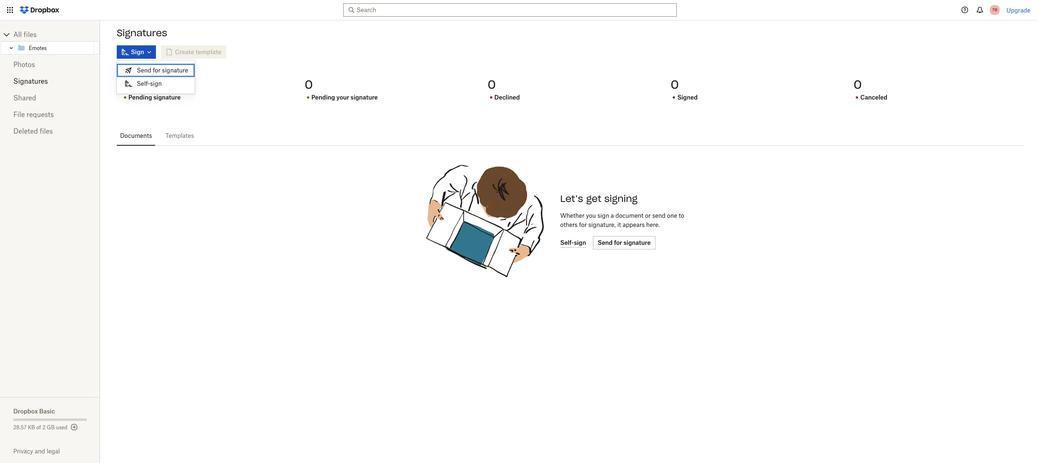 Task type: vqa. For each thing, say whether or not it's contained in the screenshot.
the within the look for "signatures" on the left hand side. don't worry, your documents are safe, they're just in a more visible spot with new features!
no



Task type: locate. For each thing, give the bounding box(es) containing it.
sign left a
[[598, 212, 609, 219]]

0 horizontal spatial sign
[[150, 80, 162, 87]]

dropbox logo - go to the homepage image
[[17, 3, 62, 17]]

signatures link
[[13, 73, 87, 90]]

requests
[[27, 111, 54, 119]]

0 vertical spatial for
[[153, 67, 161, 74]]

0 horizontal spatial files
[[24, 30, 37, 39]]

file requests link
[[13, 106, 87, 123]]

0 for signed
[[671, 77, 679, 92]]

signature for send for signature
[[162, 67, 188, 74]]

files
[[24, 30, 37, 39], [40, 127, 53, 136]]

whether you sign a document or send one to others for signature, it appears here.
[[561, 212, 685, 229]]

1 vertical spatial files
[[40, 127, 53, 136]]

self-
[[137, 80, 150, 87]]

for right the send
[[153, 67, 161, 74]]

0 for pending signature
[[122, 77, 130, 92]]

sign inside whether you sign a document or send one to others for signature, it appears here.
[[598, 212, 609, 219]]

for
[[153, 67, 161, 74], [579, 222, 587, 229]]

1 vertical spatial sign
[[598, 212, 609, 219]]

deleted files
[[13, 127, 53, 136]]

a
[[611, 212, 614, 219]]

all files
[[13, 30, 37, 39]]

3 0 from the left
[[488, 77, 496, 92]]

send for signature menu item
[[117, 64, 195, 77]]

get
[[586, 193, 602, 205]]

signatures
[[117, 27, 167, 39], [13, 77, 48, 86]]

tab list containing documents
[[117, 126, 1024, 146]]

pending down self-
[[129, 94, 152, 101]]

0 horizontal spatial for
[[153, 67, 161, 74]]

pending
[[129, 94, 152, 101], [312, 94, 335, 101]]

or
[[645, 212, 651, 219]]

sign inside menu item
[[150, 80, 162, 87]]

2 pending from the left
[[312, 94, 335, 101]]

signature inside the send for signature menu item
[[162, 67, 188, 74]]

file
[[13, 111, 25, 119]]

signed
[[678, 94, 698, 101]]

1 0 from the left
[[122, 77, 130, 92]]

signature
[[162, 67, 188, 74], [154, 94, 181, 101], [351, 94, 378, 101]]

2 0 from the left
[[305, 77, 313, 92]]

4 0 from the left
[[671, 77, 679, 92]]

0 for pending your signature
[[305, 77, 313, 92]]

files down file requests link
[[40, 127, 53, 136]]

1 horizontal spatial for
[[579, 222, 587, 229]]

0 vertical spatial files
[[24, 30, 37, 39]]

for inside menu item
[[153, 67, 161, 74]]

your
[[337, 94, 349, 101]]

5 0 from the left
[[854, 77, 862, 92]]

files right all
[[24, 30, 37, 39]]

privacy
[[13, 449, 33, 456]]

0 up declined
[[488, 77, 496, 92]]

documents tab
[[117, 126, 155, 146]]

1 horizontal spatial signatures
[[117, 27, 167, 39]]

all
[[13, 30, 22, 39]]

send
[[137, 67, 151, 74]]

tab list
[[117, 126, 1024, 146]]

pending left the your
[[312, 94, 335, 101]]

signatures up 'shared'
[[13, 77, 48, 86]]

1 horizontal spatial files
[[40, 127, 53, 136]]

shared
[[13, 94, 36, 102]]

0 left self-
[[122, 77, 130, 92]]

1 horizontal spatial pending
[[312, 94, 335, 101]]

signature right the your
[[351, 94, 378, 101]]

0
[[122, 77, 130, 92], [305, 77, 313, 92], [488, 77, 496, 92], [671, 77, 679, 92], [854, 77, 862, 92]]

appears
[[623, 222, 645, 229]]

0 up canceled
[[854, 77, 862, 92]]

0 vertical spatial sign
[[150, 80, 162, 87]]

0 up pending your signature
[[305, 77, 313, 92]]

photos
[[13, 60, 35, 69]]

signature,
[[589, 222, 616, 229]]

0 for declined
[[488, 77, 496, 92]]

sign
[[150, 80, 162, 87], [598, 212, 609, 219]]

sign down the send for signature menu item
[[150, 80, 162, 87]]

1 vertical spatial signatures
[[13, 77, 48, 86]]

for down you
[[579, 222, 587, 229]]

1 horizontal spatial sign
[[598, 212, 609, 219]]

signature up self-sign menu item
[[162, 67, 188, 74]]

send
[[653, 212, 666, 219]]

photos link
[[13, 56, 87, 73]]

of
[[36, 425, 41, 431]]

0 horizontal spatial pending
[[129, 94, 152, 101]]

dropbox
[[13, 408, 38, 416]]

templates tab
[[162, 126, 197, 146]]

1 vertical spatial for
[[579, 222, 587, 229]]

1 pending from the left
[[129, 94, 152, 101]]

signature for pending your signature
[[351, 94, 378, 101]]

0 up signed
[[671, 77, 679, 92]]

files inside 'tree'
[[24, 30, 37, 39]]

signatures up the send
[[117, 27, 167, 39]]

0 vertical spatial signatures
[[117, 27, 167, 39]]



Task type: describe. For each thing, give the bounding box(es) containing it.
others
[[561, 222, 578, 229]]

emotes link
[[17, 43, 92, 53]]

kb
[[28, 425, 35, 431]]

whether
[[561, 212, 585, 219]]

signing
[[605, 193, 638, 205]]

used
[[56, 425, 67, 431]]

2
[[42, 425, 45, 431]]

deleted files link
[[13, 123, 87, 140]]

pending your signature
[[312, 94, 378, 101]]

send for signature
[[137, 67, 188, 74]]

files for all files
[[24, 30, 37, 39]]

to
[[679, 212, 685, 219]]

declined
[[495, 94, 520, 101]]

basic
[[39, 408, 55, 416]]

shared link
[[13, 90, 87, 106]]

privacy and legal
[[13, 449, 60, 456]]

0 horizontal spatial signatures
[[13, 77, 48, 86]]

and
[[35, 449, 45, 456]]

pending signature
[[129, 94, 181, 101]]

for inside whether you sign a document or send one to others for signature, it appears here.
[[579, 222, 587, 229]]

files for deleted files
[[40, 127, 53, 136]]

gb
[[47, 425, 55, 431]]

one
[[667, 212, 678, 219]]

pending for pending your signature
[[312, 94, 335, 101]]

document
[[616, 212, 644, 219]]

all files tree
[[1, 28, 100, 55]]

templates
[[165, 132, 194, 139]]

documents
[[120, 132, 152, 139]]

0 for canceled
[[854, 77, 862, 92]]

self-sign menu item
[[117, 77, 195, 91]]

here.
[[647, 222, 660, 229]]

dropbox basic
[[13, 408, 55, 416]]

privacy and legal link
[[13, 449, 100, 456]]

deleted
[[13, 127, 38, 136]]

pending for pending signature
[[129, 94, 152, 101]]

signature down self-sign menu item
[[154, 94, 181, 101]]

let's get signing
[[561, 193, 638, 205]]

all files link
[[13, 28, 100, 41]]

self-sign
[[137, 80, 162, 87]]

legal
[[47, 449, 60, 456]]

let's
[[561, 193, 584, 205]]

it
[[618, 222, 621, 229]]

28.57
[[13, 425, 26, 431]]

emotes
[[29, 45, 47, 51]]

get more space image
[[69, 423, 79, 433]]

upgrade link
[[1007, 6, 1031, 14]]

global header element
[[0, 0, 1038, 20]]

28.57 kb of 2 gb used
[[13, 425, 67, 431]]

file requests
[[13, 111, 54, 119]]

you
[[586, 212, 596, 219]]

canceled
[[861, 94, 888, 101]]

upgrade
[[1007, 6, 1031, 14]]



